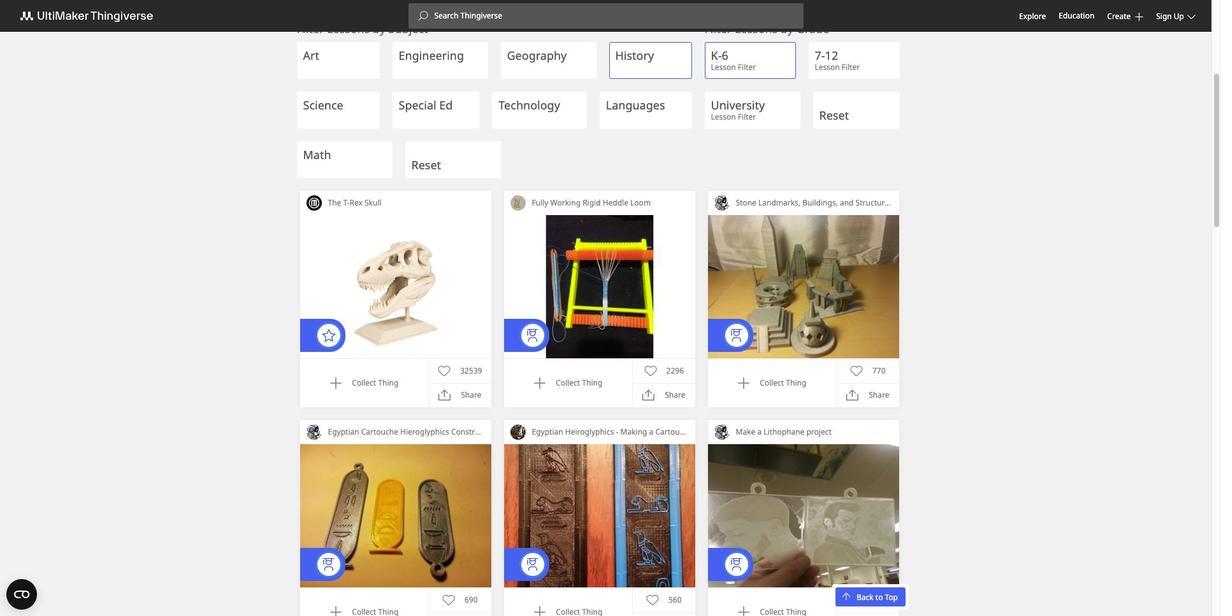 Task type: describe. For each thing, give the bounding box(es) containing it.
create button
[[1107, 11, 1143, 21]]

make card image for rigid
[[504, 215, 695, 359]]

6
[[722, 48, 728, 63]]

the t-rex skull
[[328, 198, 381, 208]]

560 link
[[646, 594, 682, 607]]

2296
[[666, 366, 684, 376]]

7-12 lesson filter
[[815, 48, 860, 73]]

structures
[[856, 198, 893, 208]]

hieroglyphics
[[400, 427, 449, 438]]

share image
[[846, 390, 859, 402]]

university lesson filter
[[711, 98, 765, 122]]

filter inside university lesson filter
[[738, 112, 756, 122]]

stone landmarks, buildings, and structures
[[736, 198, 893, 208]]

engineering
[[399, 48, 464, 63]]

landmarks,
[[758, 198, 801, 208]]

t-
[[343, 198, 350, 208]]

heiroglyphics
[[565, 427, 614, 438]]

special ed
[[399, 98, 453, 113]]

like image for 2296
[[644, 365, 657, 378]]

32539
[[460, 366, 482, 376]]

make
[[736, 427, 755, 438]]

like image for 690
[[442, 594, 455, 607]]

770 link
[[850, 365, 886, 378]]

770
[[872, 366, 886, 376]]

university
[[711, 98, 765, 113]]

stone landmarks, buildings, and structures link
[[729, 191, 899, 215]]

project
[[806, 427, 832, 438]]

560
[[669, 595, 682, 606]]

sign
[[1156, 11, 1172, 21]]

share link for 770
[[846, 390, 889, 402]]

2 a from the left
[[757, 427, 762, 438]]

the t-rex skull link
[[322, 191, 491, 215]]

12
[[825, 48, 838, 63]]

thing for 2296
[[582, 378, 602, 389]]

makerbot logo image
[[13, 8, 168, 24]]

32539 link
[[438, 365, 482, 378]]

fully working rigid heddle loom
[[532, 198, 651, 208]]

690 link
[[442, 594, 478, 607]]

technology
[[499, 98, 560, 113]]

construction
[[451, 427, 497, 438]]

back to top
[[857, 592, 898, 603]]

back to top button
[[835, 588, 905, 607]]

share for 2296
[[665, 390, 685, 401]]

1 horizontal spatial reset
[[819, 108, 849, 123]]

scrollupicon image
[[842, 592, 850, 601]]

like image for 770
[[850, 365, 863, 378]]

like image right scrollupicon
[[850, 594, 863, 607]]

working
[[550, 198, 581, 208]]

avatar image for the t-rex skull
[[306, 196, 322, 211]]

rex
[[350, 198, 363, 208]]

share image for 32539
[[439, 390, 451, 402]]

add to collection image for 770
[[738, 377, 750, 390]]

collect thing link for 32539
[[330, 377, 399, 390]]

collect thing for 770
[[760, 378, 806, 389]]

share image for 2296
[[643, 390, 655, 402]]

geography
[[507, 48, 567, 63]]

Search Thingiverse text field
[[428, 11, 803, 21]]

collect thing for 32539
[[352, 378, 399, 389]]

back
[[857, 592, 874, 603]]

collect thing link for 770
[[738, 377, 806, 390]]

math
[[303, 147, 331, 163]]

make card image for buildings,
[[708, 215, 899, 359]]

skull
[[365, 198, 381, 208]]

1 a from the left
[[649, 427, 653, 438]]

making
[[620, 427, 647, 438]]

stone
[[736, 198, 756, 208]]

2 cartouche from the left
[[655, 427, 693, 438]]

collect for 32539
[[352, 378, 376, 389]]

share link for 32539
[[439, 390, 481, 402]]

thing for 32539
[[378, 378, 399, 389]]

explore button
[[1019, 11, 1046, 21]]

sign up button
[[1156, 11, 1199, 21]]

egyptian cartouche hieroglyphics construction kit
[[328, 427, 509, 438]]

history
[[615, 48, 654, 63]]

collect thing link for 2296
[[534, 377, 602, 390]]

make card image for rex
[[300, 215, 491, 359]]

2296 link
[[644, 365, 684, 378]]

avatar image for egyptian cartouche hieroglyphics construction kit
[[306, 425, 322, 440]]

fully working rigid heddle loom link
[[525, 191, 695, 215]]

thing for 770
[[786, 378, 806, 389]]

subject
[[388, 21, 428, 36]]

ed
[[439, 98, 453, 113]]

math reset
[[303, 147, 441, 173]]

collect for 770
[[760, 378, 784, 389]]

lesson for 7-
[[815, 62, 840, 73]]



Task type: vqa. For each thing, say whether or not it's contained in the screenshot.
Back to Top "button"
yes



Task type: locate. For each thing, give the bounding box(es) containing it.
3 collect from the left
[[760, 378, 784, 389]]

thing up heiroglyphics
[[582, 378, 602, 389]]

by for subject
[[373, 21, 386, 36]]

like image left "690"
[[442, 594, 455, 607]]

share link down 2296 link at right bottom
[[643, 390, 685, 402]]

1 horizontal spatial share link
[[643, 390, 685, 402]]

cartouche left the hieroglyphics
[[361, 427, 398, 438]]

science
[[303, 98, 343, 113]]

1 thing from the left
[[378, 378, 399, 389]]

share image down like image
[[439, 390, 451, 402]]

avatar image for stone landmarks, buildings, and structures
[[714, 196, 729, 211]]

share link down 770 link
[[846, 390, 889, 402]]

1 horizontal spatial collect
[[556, 378, 580, 389]]

share link
[[439, 390, 481, 402], [643, 390, 685, 402], [846, 390, 889, 402]]

egyptian for egyptian heiroglyphics - making a cartouche
[[532, 427, 563, 438]]

1 horizontal spatial share image
[[643, 390, 655, 402]]

add to collection image for 32539
[[330, 377, 342, 390]]

share down 770
[[869, 390, 889, 401]]

1 horizontal spatial share
[[665, 390, 685, 401]]

egyptian heiroglyphics - making a cartouche
[[532, 427, 693, 438]]

2 add to collection image from the left
[[534, 377, 546, 390]]

filter up k-
[[705, 21, 732, 36]]

make a lithophane project link
[[729, 421, 899, 445]]

lesson inside university lesson filter
[[711, 112, 736, 122]]

a right making
[[649, 427, 653, 438]]

0 horizontal spatial share link
[[439, 390, 481, 402]]

collect thing up the make a lithophane project
[[760, 378, 806, 389]]

0 horizontal spatial a
[[649, 427, 653, 438]]

lessons for grade
[[735, 21, 778, 36]]

lithophane
[[764, 427, 805, 438]]

avatar image for egyptian heiroglyphics - making a cartouche
[[510, 425, 525, 440]]

1 share from the left
[[461, 390, 481, 401]]

2 thing from the left
[[582, 378, 602, 389]]

buildings,
[[802, 198, 838, 208]]

690
[[465, 595, 478, 606]]

0 horizontal spatial by
[[373, 21, 386, 36]]

1 egyptian from the left
[[328, 427, 359, 438]]

0 vertical spatial reset
[[819, 108, 849, 123]]

art
[[303, 48, 319, 63]]

add to collection image
[[738, 377, 750, 390], [330, 607, 342, 617], [534, 607, 546, 617], [738, 607, 750, 617]]

rigid
[[583, 198, 601, 208]]

add to collection image
[[330, 377, 342, 390], [534, 377, 546, 390]]

3 collect thing from the left
[[760, 378, 806, 389]]

k-
[[711, 48, 722, 63]]

fully
[[532, 198, 548, 208]]

collect thing up egyptian cartouche hieroglyphics construction kit link in the left of the page
[[352, 378, 399, 389]]

2 horizontal spatial collect thing
[[760, 378, 806, 389]]

lesson down grade
[[815, 62, 840, 73]]

2 lessons from the left
[[735, 21, 778, 36]]

grade
[[796, 21, 829, 36]]

make card image for hieroglyphics
[[300, 445, 491, 588]]

0 horizontal spatial collect
[[352, 378, 376, 389]]

a right make
[[757, 427, 762, 438]]

and
[[840, 198, 854, 208]]

0 horizontal spatial cartouche
[[361, 427, 398, 438]]

filter inside k-6 lesson filter
[[738, 62, 756, 73]]

like image
[[438, 365, 451, 378]]

1 collect thing from the left
[[352, 378, 399, 389]]

collect thing link
[[330, 377, 399, 390], [534, 377, 602, 390], [738, 377, 806, 390]]

lessons for subject
[[327, 21, 370, 36]]

share image down 2296 link at right bottom
[[643, 390, 655, 402]]

share link for 2296
[[643, 390, 685, 402]]

reset down 7-12 lesson filter
[[819, 108, 849, 123]]

egyptian cartouche hieroglyphics construction kit link
[[322, 421, 509, 445]]

share link down "32539" link in the bottom left of the page
[[439, 390, 481, 402]]

education link
[[1059, 9, 1094, 23]]

3 share from the left
[[869, 390, 889, 401]]

thing
[[378, 378, 399, 389], [582, 378, 602, 389], [786, 378, 806, 389]]

1 horizontal spatial egyptian
[[532, 427, 563, 438]]

add to collection image for 690
[[330, 607, 342, 617]]

filter right 6
[[738, 62, 756, 73]]

like image left 770
[[850, 365, 863, 378]]

lessons
[[327, 21, 370, 36], [735, 21, 778, 36]]

2 by from the left
[[781, 21, 793, 36]]

collect thing up heiroglyphics
[[556, 378, 602, 389]]

share down the '32539'
[[461, 390, 481, 401]]

collect thing
[[352, 378, 399, 389], [556, 378, 602, 389], [760, 378, 806, 389]]

3 thing from the left
[[786, 378, 806, 389]]

2 share link from the left
[[643, 390, 685, 402]]

loom
[[630, 198, 651, 208]]

to
[[876, 592, 883, 603]]

1 horizontal spatial by
[[781, 21, 793, 36]]

0 horizontal spatial lessons
[[327, 21, 370, 36]]

cartouche
[[361, 427, 398, 438], [655, 427, 693, 438]]

2 horizontal spatial thing
[[786, 378, 806, 389]]

1 horizontal spatial lessons
[[735, 21, 778, 36]]

reset inside math reset
[[411, 157, 441, 173]]

reset
[[819, 108, 849, 123], [411, 157, 441, 173]]

languages
[[606, 98, 665, 113]]

filter lessons by subject
[[297, 21, 428, 36]]

0 horizontal spatial collect thing link
[[330, 377, 399, 390]]

search control image
[[418, 11, 428, 21]]

2 horizontal spatial collect thing link
[[738, 377, 806, 390]]

lesson inside k-6 lesson filter
[[711, 62, 736, 73]]

like image left 2296
[[644, 365, 657, 378]]

lesson down k-6 lesson filter
[[711, 112, 736, 122]]

2 horizontal spatial share link
[[846, 390, 889, 402]]

make card image
[[300, 215, 491, 359], [504, 215, 695, 359], [708, 215, 899, 359], [300, 445, 491, 588], [504, 445, 695, 588], [708, 445, 899, 588]]

thing up lithophane
[[786, 378, 806, 389]]

2 share image from the left
[[643, 390, 655, 402]]

collect for 2296
[[556, 378, 580, 389]]

2 collect from the left
[[556, 378, 580, 389]]

avatar image
[[306, 196, 322, 211], [510, 196, 525, 211], [714, 196, 729, 211], [306, 425, 322, 440], [510, 425, 525, 440], [714, 425, 729, 440]]

1 vertical spatial reset
[[411, 157, 441, 173]]

by left subject
[[373, 21, 386, 36]]

add to collection image for 560
[[534, 607, 546, 617]]

1 horizontal spatial a
[[757, 427, 762, 438]]

sign up
[[1156, 11, 1184, 21]]

cartouche right making
[[655, 427, 693, 438]]

egyptian for egyptian cartouche hieroglyphics construction kit
[[328, 427, 359, 438]]

filter down k-6 lesson filter
[[738, 112, 756, 122]]

1 horizontal spatial collect thing link
[[534, 377, 602, 390]]

3 share link from the left
[[846, 390, 889, 402]]

create
[[1107, 11, 1131, 21]]

lesson
[[711, 62, 736, 73], [815, 62, 840, 73], [711, 112, 736, 122]]

like image left 560
[[646, 594, 659, 607]]

2 share from the left
[[665, 390, 685, 401]]

1 collect thing link from the left
[[330, 377, 399, 390]]

0 horizontal spatial share image
[[439, 390, 451, 402]]

by
[[373, 21, 386, 36], [781, 21, 793, 36]]

lessons up k-6 lesson filter
[[735, 21, 778, 36]]

lessons left subject
[[327, 21, 370, 36]]

1 share image from the left
[[439, 390, 451, 402]]

lesson inside 7-12 lesson filter
[[815, 62, 840, 73]]

make card image for -
[[504, 445, 695, 588]]

share for 32539
[[461, 390, 481, 401]]

0 horizontal spatial egyptian
[[328, 427, 359, 438]]

-
[[616, 427, 618, 438]]

special
[[399, 98, 436, 113]]

share
[[461, 390, 481, 401], [665, 390, 685, 401], [869, 390, 889, 401]]

2 horizontal spatial share
[[869, 390, 889, 401]]

0 horizontal spatial thing
[[378, 378, 399, 389]]

1 horizontal spatial cartouche
[[655, 427, 693, 438]]

the
[[328, 198, 341, 208]]

0 horizontal spatial collect thing
[[352, 378, 399, 389]]

filter
[[297, 21, 324, 36], [705, 21, 732, 36], [738, 62, 756, 73], [842, 62, 860, 73], [738, 112, 756, 122]]

avatar image for fully working rigid heddle loom
[[510, 196, 525, 211]]

filter lessons by grade
[[705, 21, 829, 36]]

1 share link from the left
[[439, 390, 481, 402]]

by left grade
[[781, 21, 793, 36]]

filter right 12
[[842, 62, 860, 73]]

2 egyptian from the left
[[532, 427, 563, 438]]

reset up the t-rex skull link at top left
[[411, 157, 441, 173]]

share for 770
[[869, 390, 889, 401]]

1 cartouche from the left
[[361, 427, 398, 438]]

explore
[[1019, 11, 1046, 21]]

lesson for k-
[[711, 62, 736, 73]]

lesson up university
[[711, 62, 736, 73]]

like image
[[644, 365, 657, 378], [850, 365, 863, 378], [442, 594, 455, 607], [646, 594, 659, 607], [850, 594, 863, 607]]

3 collect thing link from the left
[[738, 377, 806, 390]]

a
[[649, 427, 653, 438], [757, 427, 762, 438]]

top
[[885, 592, 898, 603]]

up
[[1174, 11, 1184, 21]]

egyptian heiroglyphics - making a cartouche link
[[525, 421, 695, 445]]

avatar image for make a lithophane project
[[714, 425, 729, 440]]

collect
[[352, 378, 376, 389], [556, 378, 580, 389], [760, 378, 784, 389]]

0 horizontal spatial reset
[[411, 157, 441, 173]]

filter up art
[[297, 21, 324, 36]]

2 horizontal spatial collect
[[760, 378, 784, 389]]

kit
[[499, 427, 509, 438]]

make a lithophane project
[[736, 427, 832, 438]]

0 horizontal spatial add to collection image
[[330, 377, 342, 390]]

2 collect thing from the left
[[556, 378, 602, 389]]

open widget image
[[6, 580, 37, 611]]

1 add to collection image from the left
[[330, 377, 342, 390]]

2 collect thing link from the left
[[534, 377, 602, 390]]

thing up egyptian cartouche hieroglyphics construction kit link in the left of the page
[[378, 378, 399, 389]]

1 collect from the left
[[352, 378, 376, 389]]

1 by from the left
[[373, 21, 386, 36]]

k-6 lesson filter
[[711, 48, 756, 73]]

collect thing for 2296
[[556, 378, 602, 389]]

share image
[[439, 390, 451, 402], [643, 390, 655, 402]]

1 horizontal spatial collect thing
[[556, 378, 602, 389]]

plusicon image
[[1135, 12, 1143, 21]]

1 lessons from the left
[[327, 21, 370, 36]]

1 horizontal spatial add to collection image
[[534, 377, 546, 390]]

add to collection image for 2296
[[534, 377, 546, 390]]

like image for 560
[[646, 594, 659, 607]]

1 horizontal spatial thing
[[582, 378, 602, 389]]

share down 2296
[[665, 390, 685, 401]]

egyptian
[[328, 427, 359, 438], [532, 427, 563, 438]]

filter inside 7-12 lesson filter
[[842, 62, 860, 73]]

make card image for lithophane
[[708, 445, 899, 588]]

education
[[1059, 10, 1094, 21]]

heddle
[[603, 198, 628, 208]]

by for grade
[[781, 21, 793, 36]]

0 horizontal spatial share
[[461, 390, 481, 401]]

7-
[[815, 48, 825, 63]]



